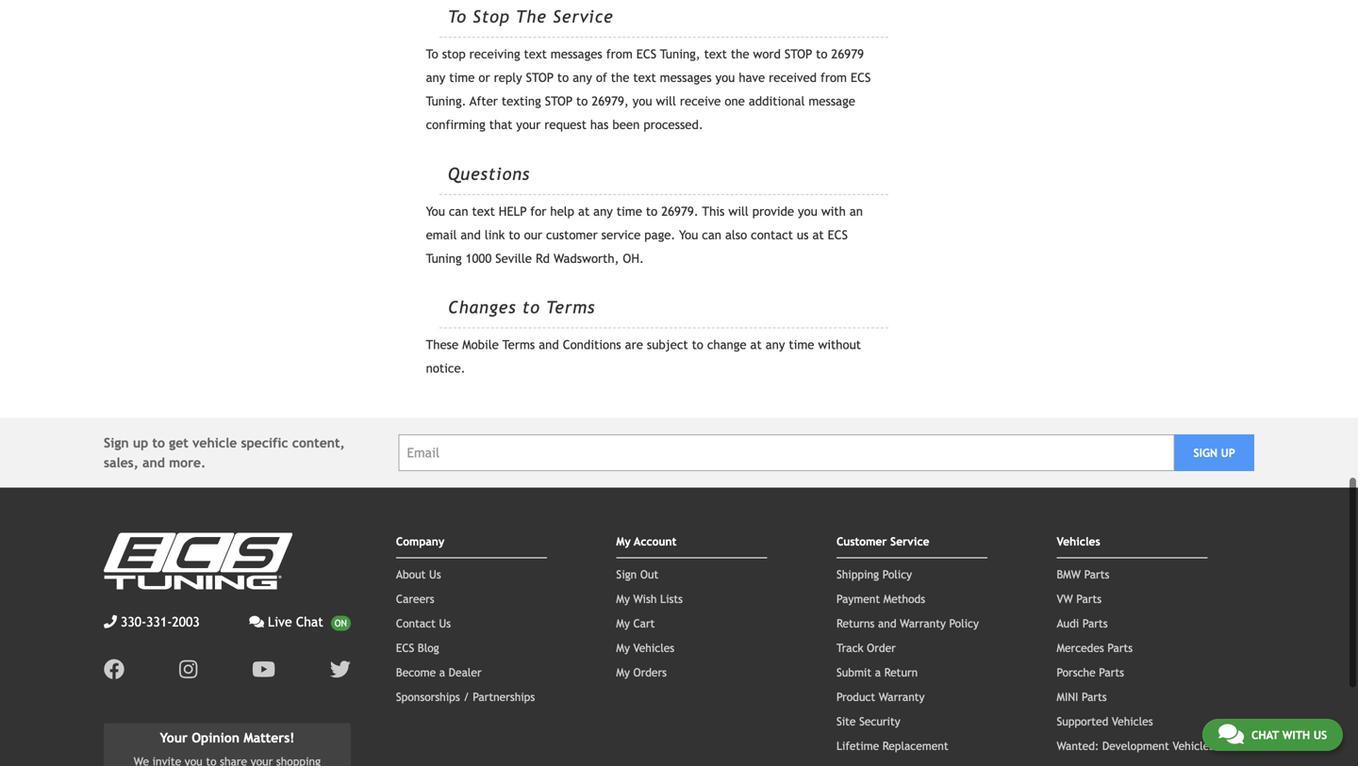 Task type: locate. For each thing, give the bounding box(es) containing it.
and inside these mobile terms and conditions are subject to change at any time without notice.
[[539, 338, 559, 352]]

for
[[530, 204, 547, 219]]

us right about
[[429, 568, 441, 581]]

0 horizontal spatial at
[[578, 204, 590, 219]]

1 vertical spatial with
[[1283, 729, 1310, 742]]

0 horizontal spatial the
[[611, 70, 630, 85]]

up inside the sign up button
[[1221, 447, 1236, 460]]

tuning.
[[426, 94, 466, 109]]

terms for to
[[546, 298, 595, 317]]

from up of
[[606, 47, 633, 61]]

0 horizontal spatial from
[[606, 47, 633, 61]]

about
[[396, 568, 426, 581]]

receive
[[680, 94, 721, 109]]

messages down 'tuning,' at the top of the page
[[660, 70, 712, 85]]

has
[[590, 118, 609, 132]]

help
[[550, 204, 575, 219]]

you up 'one'
[[716, 70, 735, 85]]

330-
[[121, 615, 146, 630]]

vehicles
[[1057, 535, 1101, 548], [633, 642, 675, 655], [1112, 715, 1153, 729], [1173, 740, 1214, 753]]

5 my from the top
[[616, 666, 630, 680]]

text
[[524, 47, 547, 61], [704, 47, 727, 61], [633, 70, 656, 85], [472, 204, 495, 219]]

time left or
[[449, 70, 475, 85]]

can
[[449, 204, 468, 219], [702, 228, 722, 242]]

wanted: development vehicles
[[1057, 740, 1214, 753]]

1 horizontal spatial up
[[1221, 447, 1236, 460]]

sign out link
[[616, 568, 659, 581]]

0 vertical spatial time
[[449, 70, 475, 85]]

will
[[656, 94, 676, 109], [729, 204, 749, 219]]

contact
[[396, 617, 436, 631]]

any inside you can text help for help at any time to 26979. this will provide you with an email and link                   to our customer service page. you can also contact us at ecs tuning 1000 seville rd wadsworth, oh.
[[594, 204, 613, 219]]

these mobile terms and conditions are subject to change at any time without notice.
[[426, 338, 861, 376]]

1 vertical spatial from
[[821, 70, 847, 85]]

2 horizontal spatial sign
[[1194, 447, 1218, 460]]

0 vertical spatial to
[[448, 7, 467, 27]]

the right of
[[611, 70, 630, 85]]

messages up of
[[551, 47, 603, 61]]

my orders link
[[616, 666, 667, 680]]

0 horizontal spatial a
[[439, 666, 445, 680]]

can down this
[[702, 228, 722, 242]]

up inside sign up to get vehicle specific content, sales, and more.
[[133, 436, 148, 451]]

1 horizontal spatial at
[[750, 338, 762, 352]]

more.
[[169, 456, 206, 471]]

my for my orders
[[616, 666, 630, 680]]

0 horizontal spatial to
[[426, 47, 438, 61]]

0 horizontal spatial up
[[133, 436, 148, 451]]

parts for bmw parts
[[1085, 568, 1110, 581]]

parts for audi parts
[[1083, 617, 1108, 631]]

email
[[426, 228, 457, 242]]

stop up received
[[785, 47, 813, 61]]

26979.
[[661, 204, 699, 219]]

1 vertical spatial at
[[813, 228, 824, 242]]

to stop receiving text messages from ecs tuning, text the word stop to 26979 any time or reply stop                   to any of the text messages you have received from ecs tuning. after texting stop to 26979,                   you will receive one additional message confirming that your request has been processed.
[[426, 47, 871, 132]]

2 a from the left
[[875, 666, 881, 680]]

about us link
[[396, 568, 441, 581]]

parts for mini parts
[[1082, 691, 1107, 704]]

have
[[739, 70, 765, 85]]

stop up texting
[[526, 70, 554, 85]]

or
[[479, 70, 490, 85]]

0 vertical spatial from
[[606, 47, 633, 61]]

will inside you can text help for help at any time to 26979. this will provide you with an email and link                   to our customer service page. you can also contact us at ecs tuning 1000 seville rd wadsworth, oh.
[[729, 204, 749, 219]]

you up been
[[633, 94, 652, 109]]

confirming
[[426, 118, 486, 132]]

vw
[[1057, 593, 1073, 606]]

to left our
[[509, 228, 520, 242]]

time inside these mobile terms and conditions are subject to change at any time without notice.
[[789, 338, 815, 352]]

you down '26979.'
[[679, 228, 698, 242]]

1 horizontal spatial time
[[617, 204, 642, 219]]

1 vertical spatial will
[[729, 204, 749, 219]]

1 horizontal spatial can
[[702, 228, 722, 242]]

you inside you can text help for help at any time to 26979. this will provide you with an email and link                   to our customer service page. you can also contact us at ecs tuning 1000 seville rd wadsworth, oh.
[[798, 204, 818, 219]]

1 horizontal spatial to
[[448, 7, 467, 27]]

live
[[268, 615, 292, 630]]

my left wish
[[616, 593, 630, 606]]

with
[[822, 204, 846, 219], [1283, 729, 1310, 742]]

0 vertical spatial will
[[656, 94, 676, 109]]

twitter logo image
[[330, 660, 351, 681]]

0 horizontal spatial policy
[[883, 568, 912, 581]]

from
[[606, 47, 633, 61], [821, 70, 847, 85]]

content,
[[292, 436, 345, 451]]

will up also
[[729, 204, 749, 219]]

sign for sign up
[[1194, 447, 1218, 460]]

my for my wish lists
[[616, 593, 630, 606]]

1 vertical spatial to
[[426, 47, 438, 61]]

2 vertical spatial time
[[789, 338, 815, 352]]

to up page.
[[646, 204, 658, 219]]

1 vertical spatial you
[[633, 94, 652, 109]]

to left change
[[692, 338, 704, 352]]

any right change
[[766, 338, 785, 352]]

at right change
[[750, 338, 762, 352]]

stop up request
[[545, 94, 573, 109]]

mini parts link
[[1057, 691, 1107, 704]]

0 vertical spatial at
[[578, 204, 590, 219]]

and up order
[[878, 617, 897, 631]]

us
[[797, 228, 809, 242]]

time up service
[[617, 204, 642, 219]]

at right help
[[578, 204, 590, 219]]

my vehicles link
[[616, 642, 675, 655]]

from up message
[[821, 70, 847, 85]]

my for my account
[[616, 535, 631, 548]]

1 vertical spatial chat
[[1252, 729, 1279, 742]]

to right changes
[[522, 298, 540, 317]]

can up email
[[449, 204, 468, 219]]

oh.
[[623, 251, 644, 266]]

ecs right us
[[828, 228, 848, 242]]

with left an
[[822, 204, 846, 219]]

2 horizontal spatial time
[[789, 338, 815, 352]]

1 vertical spatial stop
[[526, 70, 554, 85]]

instagram logo image
[[179, 660, 197, 681]]

1 vertical spatial the
[[611, 70, 630, 85]]

payment methods
[[837, 593, 926, 606]]

to inside these mobile terms and conditions are subject to change at any time without notice.
[[692, 338, 704, 352]]

4 my from the top
[[616, 642, 630, 655]]

will up the processed.
[[656, 94, 676, 109]]

you up email
[[426, 204, 445, 219]]

0 vertical spatial you
[[426, 204, 445, 219]]

site security link
[[837, 715, 901, 729]]

time
[[449, 70, 475, 85], [617, 204, 642, 219], [789, 338, 815, 352]]

and inside you can text help for help at any time to 26979. this will provide you with an email and link                   to our customer service page. you can also contact us at ecs tuning 1000 seville rd wadsworth, oh.
[[461, 228, 481, 242]]

a for become
[[439, 666, 445, 680]]

1 horizontal spatial you
[[716, 70, 735, 85]]

stop
[[785, 47, 813, 61], [526, 70, 554, 85], [545, 94, 573, 109]]

chat right live
[[296, 615, 323, 630]]

sign inside button
[[1194, 447, 1218, 460]]

1 horizontal spatial with
[[1283, 729, 1310, 742]]

1 horizontal spatial policy
[[950, 617, 979, 631]]

vehicles up orders
[[633, 642, 675, 655]]

live chat link
[[249, 613, 351, 632]]

0 vertical spatial stop
[[785, 47, 813, 61]]

1 horizontal spatial service
[[891, 535, 930, 548]]

0 vertical spatial chat
[[296, 615, 323, 630]]

0 horizontal spatial sign
[[104, 436, 129, 451]]

my left "cart"
[[616, 617, 630, 631]]

my down my cart
[[616, 642, 630, 655]]

stop
[[442, 47, 466, 61]]

sign up button
[[1175, 435, 1255, 472]]

2 horizontal spatial at
[[813, 228, 824, 242]]

1 vertical spatial policy
[[950, 617, 979, 631]]

contact
[[751, 228, 793, 242]]

us right the contact
[[439, 617, 451, 631]]

time left the without in the right top of the page
[[789, 338, 815, 352]]

partnerships
[[473, 691, 535, 704]]

1 a from the left
[[439, 666, 445, 680]]

0 horizontal spatial terms
[[503, 338, 535, 352]]

mobile
[[462, 338, 499, 352]]

terms for mobile
[[503, 338, 535, 352]]

wish
[[633, 593, 657, 606]]

and left link
[[461, 228, 481, 242]]

any up tuning.
[[426, 70, 446, 85]]

3 my from the top
[[616, 617, 630, 631]]

returns and warranty policy
[[837, 617, 979, 631]]

0 horizontal spatial messages
[[551, 47, 603, 61]]

to left 'get' at the bottom of page
[[152, 436, 165, 451]]

payment methods link
[[837, 593, 926, 606]]

parts for porsche parts
[[1099, 666, 1124, 680]]

my for my vehicles
[[616, 642, 630, 655]]

at right us
[[813, 228, 824, 242]]

text up link
[[472, 204, 495, 219]]

1 vertical spatial can
[[702, 228, 722, 242]]

text right of
[[633, 70, 656, 85]]

330-331-2003
[[121, 615, 200, 630]]

0 horizontal spatial will
[[656, 94, 676, 109]]

terms down changes to terms
[[503, 338, 535, 352]]

parts down porsche parts at the right
[[1082, 691, 1107, 704]]

1 my from the top
[[616, 535, 631, 548]]

terms up conditions
[[546, 298, 595, 317]]

any left of
[[573, 70, 592, 85]]

0 vertical spatial policy
[[883, 568, 912, 581]]

ecs down 26979
[[851, 70, 871, 85]]

0 vertical spatial can
[[449, 204, 468, 219]]

porsche
[[1057, 666, 1096, 680]]

parts up mercedes parts
[[1083, 617, 1108, 631]]

any up service
[[594, 204, 613, 219]]

this
[[702, 204, 725, 219]]

1 horizontal spatial will
[[729, 204, 749, 219]]

1 horizontal spatial a
[[875, 666, 881, 680]]

my left orders
[[616, 666, 630, 680]]

my left account
[[616, 535, 631, 548]]

chat with us
[[1252, 729, 1327, 742]]

0 vertical spatial us
[[429, 568, 441, 581]]

service right the
[[553, 7, 614, 27]]

warranty down the methods
[[900, 617, 946, 631]]

terms inside these mobile terms and conditions are subject to change at any time without notice.
[[503, 338, 535, 352]]

0 horizontal spatial you
[[426, 204, 445, 219]]

request
[[545, 118, 587, 132]]

warranty down return
[[879, 691, 925, 704]]

2 vertical spatial you
[[798, 204, 818, 219]]

contact us link
[[396, 617, 451, 631]]

0 vertical spatial terms
[[546, 298, 595, 317]]

and left conditions
[[539, 338, 559, 352]]

text inside you can text help for help at any time to 26979. this will provide you with an email and link                   to our customer service page. you can also contact us at ecs tuning 1000 seville rd wadsworth, oh.
[[472, 204, 495, 219]]

0 horizontal spatial service
[[553, 7, 614, 27]]

our
[[524, 228, 542, 242]]

and right 'sales,'
[[142, 456, 165, 471]]

chat right comments icon
[[1252, 729, 1279, 742]]

your opinion matters!
[[160, 731, 295, 746]]

an
[[850, 204, 863, 219]]

parts right bmw
[[1085, 568, 1110, 581]]

about us
[[396, 568, 441, 581]]

help
[[499, 204, 527, 219]]

1 horizontal spatial terms
[[546, 298, 595, 317]]

sign inside sign up to get vehicle specific content, sales, and more.
[[104, 436, 129, 451]]

parts right "vw"
[[1077, 593, 1102, 606]]

a left return
[[875, 666, 881, 680]]

the
[[516, 7, 547, 27]]

sign up to get vehicle specific content, sales, and more.
[[104, 436, 345, 471]]

us
[[429, 568, 441, 581], [439, 617, 451, 631], [1314, 729, 1327, 742]]

us right comments icon
[[1314, 729, 1327, 742]]

my wish lists link
[[616, 593, 683, 606]]

1 horizontal spatial messages
[[660, 70, 712, 85]]

any inside these mobile terms and conditions are subject to change at any time without notice.
[[766, 338, 785, 352]]

0 vertical spatial with
[[822, 204, 846, 219]]

audi parts
[[1057, 617, 1108, 631]]

1 horizontal spatial you
[[679, 228, 698, 242]]

warranty
[[900, 617, 946, 631], [879, 691, 925, 704]]

0 horizontal spatial with
[[822, 204, 846, 219]]

2 horizontal spatial you
[[798, 204, 818, 219]]

1 vertical spatial terms
[[503, 338, 535, 352]]

parts up porsche parts at the right
[[1108, 642, 1133, 655]]

lifetime replacement link
[[837, 740, 949, 753]]

a for submit
[[875, 666, 881, 680]]

service right customer
[[891, 535, 930, 548]]

you up us
[[798, 204, 818, 219]]

a
[[439, 666, 445, 680], [875, 666, 881, 680]]

parts down mercedes parts
[[1099, 666, 1124, 680]]

sign out
[[616, 568, 659, 581]]

site security
[[837, 715, 901, 729]]

opinion
[[192, 731, 240, 746]]

1 horizontal spatial from
[[821, 70, 847, 85]]

2 my from the top
[[616, 593, 630, 606]]

my for my cart
[[616, 617, 630, 631]]

my vehicles
[[616, 642, 675, 655]]

0 horizontal spatial chat
[[296, 615, 323, 630]]

the up have
[[731, 47, 750, 61]]

1 vertical spatial time
[[617, 204, 642, 219]]

specific
[[241, 436, 288, 451]]

26979,
[[592, 94, 629, 109]]

shipping policy link
[[837, 568, 912, 581]]

your
[[160, 731, 188, 746]]

2 vertical spatial at
[[750, 338, 762, 352]]

0 vertical spatial the
[[731, 47, 750, 61]]

replacement
[[883, 740, 949, 753]]

1 vertical spatial messages
[[660, 70, 712, 85]]

facebook logo image
[[104, 660, 125, 681]]

a left "dealer" on the bottom of page
[[439, 666, 445, 680]]

1 horizontal spatial sign
[[616, 568, 637, 581]]

account
[[634, 535, 677, 548]]

to inside to stop receiving text messages from ecs tuning, text the word stop to 26979 any time or reply stop                   to any of the text messages you have received from ecs tuning. after texting stop to 26979,                   you will receive one additional message confirming that your request has been processed.
[[426, 47, 438, 61]]

these
[[426, 338, 459, 352]]

0 horizontal spatial can
[[449, 204, 468, 219]]

with right comments icon
[[1283, 729, 1310, 742]]

my wish lists
[[616, 593, 683, 606]]

0 vertical spatial service
[[553, 7, 614, 27]]

1 vertical spatial us
[[439, 617, 451, 631]]

to left 26979
[[816, 47, 828, 61]]

0 horizontal spatial time
[[449, 70, 475, 85]]

subject
[[647, 338, 688, 352]]

sign up
[[1194, 447, 1236, 460]]



Task type: vqa. For each thing, say whether or not it's contained in the screenshot.
the Become
yes



Task type: describe. For each thing, give the bounding box(es) containing it.
vehicles up "bmw parts" 'link'
[[1057, 535, 1101, 548]]

sponsorships / partnerships link
[[396, 691, 535, 704]]

word
[[753, 47, 781, 61]]

supported vehicles
[[1057, 715, 1153, 729]]

message
[[809, 94, 856, 109]]

get
[[169, 436, 188, 451]]

1 horizontal spatial chat
[[1252, 729, 1279, 742]]

to for to stop receiving text messages from ecs tuning, text the word stop to 26979 any time or reply stop                   to any of the text messages you have received from ecs tuning. after texting stop to 26979,                   you will receive one additional message confirming that your request has been processed.
[[426, 47, 438, 61]]

ecs blog
[[396, 642, 439, 655]]

comments image
[[1219, 724, 1244, 746]]

tuning,
[[660, 47, 701, 61]]

of
[[596, 70, 607, 85]]

sponsorships
[[396, 691, 460, 704]]

order
[[867, 642, 896, 655]]

vehicles left comments icon
[[1173, 740, 1214, 753]]

26979
[[832, 47, 864, 61]]

audi
[[1057, 617, 1079, 631]]

0 vertical spatial you
[[716, 70, 735, 85]]

your
[[516, 118, 541, 132]]

up for sign up
[[1221, 447, 1236, 460]]

comments image
[[249, 616, 264, 629]]

and inside sign up to get vehicle specific content, sales, and more.
[[142, 456, 165, 471]]

wanted:
[[1057, 740, 1099, 753]]

phone image
[[104, 616, 117, 629]]

to left 26979,
[[576, 94, 588, 109]]

sales,
[[104, 456, 139, 471]]

time inside you can text help for help at any time to 26979. this will provide you with an email and link                   to our customer service page. you can also contact us at ecs tuning 1000 seville rd wadsworth, oh.
[[617, 204, 642, 219]]

careers
[[396, 593, 435, 606]]

us for about us
[[429, 568, 441, 581]]

payment
[[837, 593, 880, 606]]

returns
[[837, 617, 875, 631]]

product
[[837, 691, 876, 704]]

my cart
[[616, 617, 655, 631]]

vw parts
[[1057, 593, 1102, 606]]

up for sign up to get vehicle specific content, sales, and more.
[[133, 436, 148, 451]]

supported vehicles link
[[1057, 715, 1153, 729]]

shipping policy
[[837, 568, 912, 581]]

change
[[707, 338, 747, 352]]

my account
[[616, 535, 677, 548]]

2 vertical spatial us
[[1314, 729, 1327, 742]]

1 vertical spatial you
[[679, 228, 698, 242]]

text down the
[[524, 47, 547, 61]]

blog
[[418, 642, 439, 655]]

with inside you can text help for help at any time to 26979. this will provide you with an email and link                   to our customer service page. you can also contact us at ecs tuning 1000 seville rd wadsworth, oh.
[[822, 204, 846, 219]]

bmw parts
[[1057, 568, 1110, 581]]

will inside to stop receiving text messages from ecs tuning, text the word stop to 26979 any time or reply stop                   to any of the text messages you have received from ecs tuning. after texting stop to 26979,                   you will receive one additional message confirming that your request has been processed.
[[656, 94, 676, 109]]

changes to terms
[[448, 298, 595, 317]]

live chat
[[268, 615, 323, 630]]

1 vertical spatial warranty
[[879, 691, 925, 704]]

lifetime replacement
[[837, 740, 949, 753]]

company
[[396, 535, 445, 548]]

cart
[[633, 617, 655, 631]]

product warranty link
[[837, 691, 925, 704]]

stop
[[473, 7, 510, 27]]

additional
[[749, 94, 805, 109]]

2003
[[172, 615, 200, 630]]

to for to stop the service
[[448, 7, 467, 27]]

youtube logo image
[[252, 660, 275, 681]]

0 horizontal spatial you
[[633, 94, 652, 109]]

audi parts link
[[1057, 617, 1108, 631]]

returns and warranty policy link
[[837, 617, 979, 631]]

tuning
[[426, 251, 462, 266]]

submit a return link
[[837, 666, 918, 680]]

vehicles up wanted: development vehicles link
[[1112, 715, 1153, 729]]

0 vertical spatial warranty
[[900, 617, 946, 631]]

rd
[[536, 251, 550, 266]]

my cart link
[[616, 617, 655, 631]]

ecs left 'tuning,' at the top of the page
[[637, 47, 657, 61]]

processed.
[[644, 118, 703, 132]]

sign for sign out
[[616, 568, 637, 581]]

0 vertical spatial messages
[[551, 47, 603, 61]]

without
[[818, 338, 861, 352]]

mercedes
[[1057, 642, 1104, 655]]

at inside these mobile terms and conditions are subject to change at any time without notice.
[[750, 338, 762, 352]]

time inside to stop receiving text messages from ecs tuning, text the word stop to 26979 any time or reply stop                   to any of the text messages you have received from ecs tuning. after texting stop to 26979,                   you will receive one additional message confirming that your request has been processed.
[[449, 70, 475, 85]]

to stop the service
[[448, 7, 614, 27]]

also
[[725, 228, 747, 242]]

vw parts link
[[1057, 593, 1102, 606]]

are
[[625, 338, 643, 352]]

been
[[613, 118, 640, 132]]

ecs left blog
[[396, 642, 414, 655]]

sign for sign up to get vehicle specific content, sales, and more.
[[104, 436, 129, 451]]

porsche parts link
[[1057, 666, 1124, 680]]

questions
[[448, 164, 530, 184]]

orders
[[633, 666, 667, 680]]

ecs tuning image
[[104, 533, 292, 590]]

page.
[[645, 228, 676, 242]]

ecs blog link
[[396, 642, 439, 655]]

notice.
[[426, 361, 466, 376]]

track order
[[837, 642, 896, 655]]

careers link
[[396, 593, 435, 606]]

receiving
[[469, 47, 520, 61]]

1 horizontal spatial the
[[731, 47, 750, 61]]

1 vertical spatial service
[[891, 535, 930, 548]]

sponsorships / partnerships
[[396, 691, 535, 704]]

service
[[602, 228, 641, 242]]

parts for vw parts
[[1077, 593, 1102, 606]]

customer
[[837, 535, 887, 548]]

customer
[[546, 228, 598, 242]]

to inside sign up to get vehicle specific content, sales, and more.
[[152, 436, 165, 451]]

become a dealer link
[[396, 666, 482, 680]]

Email email field
[[399, 435, 1175, 472]]

submit a return
[[837, 666, 918, 680]]

changes
[[448, 298, 516, 317]]

supported
[[1057, 715, 1109, 729]]

parts for mercedes parts
[[1108, 642, 1133, 655]]

us for contact us
[[439, 617, 451, 631]]

out
[[640, 568, 659, 581]]

1000
[[466, 251, 492, 266]]

that
[[489, 118, 513, 132]]

text right 'tuning,' at the top of the page
[[704, 47, 727, 61]]

become a dealer
[[396, 666, 482, 680]]

customer service
[[837, 535, 930, 548]]

2 vertical spatial stop
[[545, 94, 573, 109]]

ecs inside you can text help for help at any time to 26979. this will provide you with an email and link                   to our customer service page. you can also contact us at ecs tuning 1000 seville rd wadsworth, oh.
[[828, 228, 848, 242]]

return
[[885, 666, 918, 680]]

to left of
[[557, 70, 569, 85]]

bmw
[[1057, 568, 1081, 581]]



